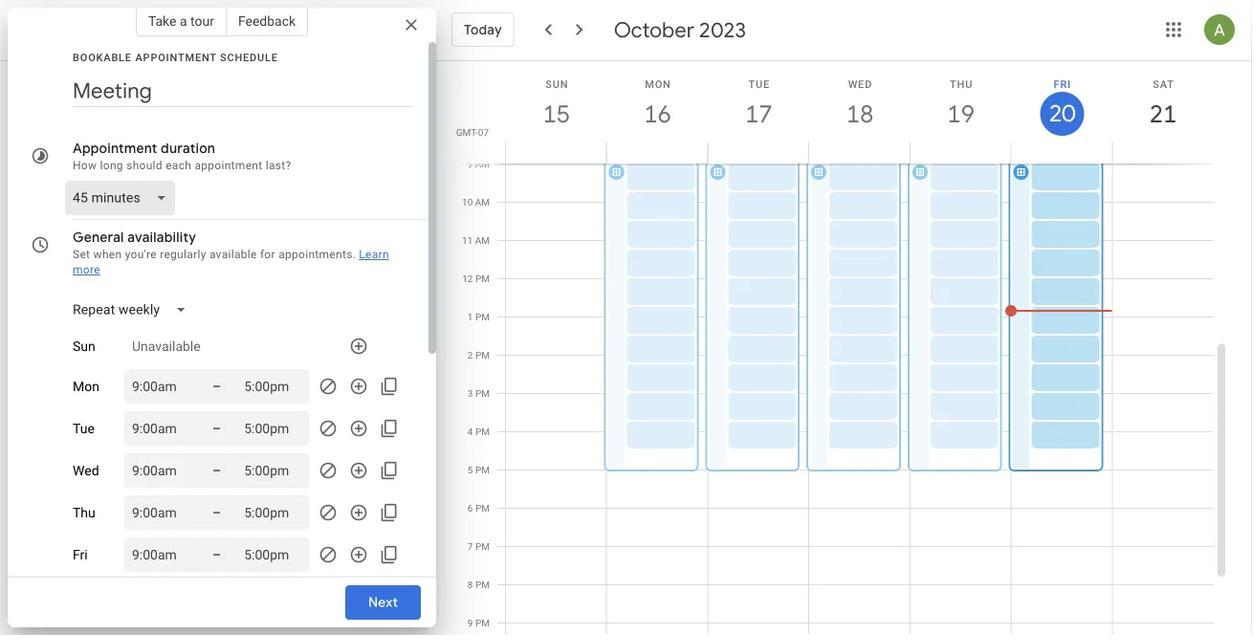 Task type: locate. For each thing, give the bounding box(es) containing it.
pm right 8
[[476, 580, 490, 591]]

4 pm
[[468, 426, 490, 438]]

– for wed
[[212, 463, 221, 479]]

9 for 9 am
[[468, 158, 473, 170]]

sun
[[546, 78, 569, 90], [73, 339, 95, 354]]

pm for 2 pm
[[476, 350, 490, 361]]

mon 16
[[643, 78, 672, 130]]

0 vertical spatial fri
[[1054, 78, 1072, 90]]

mon up the monday, october 16 element
[[645, 78, 672, 90]]

7 pm from the top
[[476, 503, 490, 514]]

9 down gmt-07
[[468, 158, 473, 170]]

20 column header
[[1011, 61, 1113, 164]]

9 pm from the top
[[476, 580, 490, 591]]

– left end time on mondays text field
[[212, 379, 221, 394]]

fri
[[1054, 78, 1072, 90], [73, 547, 88, 563]]

monday, october 16 element
[[636, 92, 680, 136]]

wed for wed
[[73, 463, 99, 479]]

fri for fri
[[73, 547, 88, 563]]

wed for wed 18
[[849, 78, 873, 90]]

learn
[[359, 248, 389, 261]]

10 am
[[462, 197, 490, 208]]

1 horizontal spatial thu
[[950, 78, 974, 90]]

thursday, october 19 element
[[940, 92, 984, 136]]

–
[[212, 379, 221, 394], [212, 421, 221, 436], [212, 463, 221, 479], [212, 505, 221, 521], [212, 547, 221, 563]]

End time on Thursdays text field
[[244, 502, 302, 525]]

19
[[947, 98, 974, 130]]

1 pm from the top
[[476, 273, 490, 285]]

Start time on Wednesdays text field
[[132, 459, 190, 482]]

1 vertical spatial tue
[[73, 421, 95, 437]]

1 pm
[[468, 312, 490, 323]]

gmt-
[[456, 126, 478, 138]]

each
[[166, 159, 192, 172]]

appointments.
[[279, 248, 356, 261]]

1 horizontal spatial fri
[[1054, 78, 1072, 90]]

duration
[[161, 140, 215, 157]]

pm for 7 pm
[[476, 541, 490, 553]]

3 pm from the top
[[476, 350, 490, 361]]

2
[[468, 350, 473, 361]]

– left end time on fridays text box
[[212, 547, 221, 563]]

5 – from the top
[[212, 547, 221, 563]]

9 for 9 pm
[[468, 618, 473, 629]]

pm right 5
[[476, 465, 490, 476]]

1 vertical spatial wed
[[73, 463, 99, 479]]

october
[[614, 16, 695, 43]]

End time on Mondays text field
[[244, 375, 302, 398]]

pm right 12
[[476, 273, 490, 285]]

last?
[[266, 159, 291, 172]]

wed
[[849, 78, 873, 90], [73, 463, 99, 479]]

tue
[[749, 78, 770, 90], [73, 421, 95, 437]]

thu up thursday, october 19 element on the top right of page
[[950, 78, 974, 90]]

appointment duration how long should each appointment last?
[[73, 140, 291, 172]]

End time on Wednesdays text field
[[244, 459, 302, 482]]

19 column header
[[910, 61, 1012, 164]]

thu for thu
[[73, 505, 96, 521]]

grid
[[444, 61, 1230, 636]]

1 vertical spatial thu
[[73, 505, 96, 521]]

– left end time on thursdays text field
[[212, 505, 221, 521]]

– left end time on tuesdays text box
[[212, 421, 221, 436]]

18
[[846, 98, 873, 130]]

pm down 8 pm
[[476, 618, 490, 629]]

fri left start time on fridays text field
[[73, 547, 88, 563]]

1 vertical spatial 9
[[468, 618, 473, 629]]

tue up tuesday, october 17 element on the right of the page
[[749, 78, 770, 90]]

0 vertical spatial sun
[[546, 78, 569, 90]]

0 horizontal spatial mon
[[73, 379, 99, 395]]

am right 10
[[475, 197, 490, 208]]

pm right 2
[[476, 350, 490, 361]]

5 pm from the top
[[476, 426, 490, 438]]

17 column header
[[708, 61, 810, 164]]

0 vertical spatial 9
[[468, 158, 473, 170]]

4 pm from the top
[[476, 388, 490, 400]]

thu inside thu 19
[[950, 78, 974, 90]]

07
[[478, 126, 489, 138]]

pm right 7
[[476, 541, 490, 553]]

wed left start time on wednesdays text field
[[73, 463, 99, 479]]

2 – from the top
[[212, 421, 221, 436]]

2 pm from the top
[[476, 312, 490, 323]]

sun up 'sunday, october 15' 'element' on the top left of the page
[[546, 78, 569, 90]]

pm for 1 pm
[[476, 312, 490, 323]]

am
[[475, 158, 490, 170], [475, 197, 490, 208], [475, 235, 490, 246]]

learn more
[[73, 248, 389, 277]]

tue for tue
[[73, 421, 95, 437]]

am right 11
[[475, 235, 490, 246]]

0 vertical spatial wed
[[849, 78, 873, 90]]

6 pm
[[468, 503, 490, 514]]

1 horizontal spatial sun
[[546, 78, 569, 90]]

bookable
[[73, 51, 132, 63]]

2 am from the top
[[475, 197, 490, 208]]

pm right 3
[[476, 388, 490, 400]]

1 am from the top
[[475, 158, 490, 170]]

Start time on Fridays text field
[[132, 544, 190, 567]]

6
[[468, 503, 473, 514]]

Start time on Tuesdays text field
[[132, 417, 190, 440]]

thu
[[950, 78, 974, 90], [73, 505, 96, 521]]

pm
[[476, 273, 490, 285], [476, 312, 490, 323], [476, 350, 490, 361], [476, 388, 490, 400], [476, 426, 490, 438], [476, 465, 490, 476], [476, 503, 490, 514], [476, 541, 490, 553], [476, 580, 490, 591], [476, 618, 490, 629]]

long
[[100, 159, 123, 172]]

1 9 from the top
[[468, 158, 473, 170]]

2 9 from the top
[[468, 618, 473, 629]]

1 horizontal spatial wed
[[849, 78, 873, 90]]

tue inside tue 17
[[749, 78, 770, 90]]

0 vertical spatial am
[[475, 158, 490, 170]]

1 vertical spatial mon
[[73, 379, 99, 395]]

3 – from the top
[[212, 463, 221, 479]]

0 horizontal spatial thu
[[73, 505, 96, 521]]

sun for sun
[[73, 339, 95, 354]]

mon left start time on mondays text field
[[73, 379, 99, 395]]

Add title text field
[[73, 77, 413, 105]]

21 column header
[[1112, 61, 1215, 164]]

11
[[462, 235, 473, 246]]

End time on Fridays text field
[[244, 544, 302, 567]]

pm right 1
[[476, 312, 490, 323]]

2 vertical spatial am
[[475, 235, 490, 246]]

2 pm
[[468, 350, 490, 361]]

mon
[[645, 78, 672, 90], [73, 379, 99, 395]]

available
[[209, 248, 257, 261]]

6 pm from the top
[[476, 465, 490, 476]]

fri inside fri 20
[[1054, 78, 1072, 90]]

fri up 20
[[1054, 78, 1072, 90]]

– for tue
[[212, 421, 221, 436]]

sun down more
[[73, 339, 95, 354]]

1 vertical spatial sun
[[73, 339, 95, 354]]

am for 9 am
[[475, 158, 490, 170]]

8 pm from the top
[[476, 541, 490, 553]]

a
[[180, 13, 187, 29]]

5
[[468, 465, 473, 476]]

sun inside sun 15
[[546, 78, 569, 90]]

0 vertical spatial mon
[[645, 78, 672, 90]]

– right start time on wednesdays text field
[[212, 463, 221, 479]]

mon inside mon 16
[[645, 78, 672, 90]]

am down 07
[[475, 158, 490, 170]]

pm right 4
[[476, 426, 490, 438]]

pm right 6
[[476, 503, 490, 514]]

10 pm from the top
[[476, 618, 490, 629]]

9
[[468, 158, 473, 170], [468, 618, 473, 629]]

3 pm
[[468, 388, 490, 400]]

sat
[[1154, 78, 1175, 90]]

wed inside wed 18
[[849, 78, 873, 90]]

wed up wednesday, october 18 element
[[849, 78, 873, 90]]

0 horizontal spatial tue
[[73, 421, 95, 437]]

0 horizontal spatial sun
[[73, 339, 95, 354]]

1 vertical spatial am
[[475, 197, 490, 208]]

schedule
[[220, 51, 278, 63]]

None field
[[65, 181, 183, 215], [65, 293, 202, 327], [65, 181, 183, 215], [65, 293, 202, 327]]

unavailable
[[132, 339, 201, 354]]

pm for 5 pm
[[476, 465, 490, 476]]

0 horizontal spatial wed
[[73, 463, 99, 479]]

thu left start time on thursdays text field
[[73, 505, 96, 521]]

4 – from the top
[[212, 505, 221, 521]]

3 am from the top
[[475, 235, 490, 246]]

0 horizontal spatial fri
[[73, 547, 88, 563]]

fri for fri 20
[[1054, 78, 1072, 90]]

appointment
[[73, 140, 157, 157]]

1 horizontal spatial tue
[[749, 78, 770, 90]]

0 vertical spatial thu
[[950, 78, 974, 90]]

– for thu
[[212, 505, 221, 521]]

9 down 8
[[468, 618, 473, 629]]

fri 20
[[1048, 78, 1075, 129]]

tue 17
[[744, 78, 772, 130]]

12
[[463, 273, 473, 285]]

16
[[643, 98, 671, 130]]

learn more link
[[73, 248, 389, 277]]

1 horizontal spatial mon
[[645, 78, 672, 90]]

1 vertical spatial fri
[[73, 547, 88, 563]]

0 vertical spatial tue
[[749, 78, 770, 90]]

tue left start time on tuesdays text box
[[73, 421, 95, 437]]

1 – from the top
[[212, 379, 221, 394]]



Task type: describe. For each thing, give the bounding box(es) containing it.
today
[[464, 21, 502, 38]]

mon for mon
[[73, 379, 99, 395]]

10
[[462, 197, 473, 208]]

should
[[126, 159, 163, 172]]

october 2023
[[614, 16, 747, 43]]

am for 11 am
[[475, 235, 490, 246]]

End time on Tuesdays text field
[[244, 417, 302, 440]]

15
[[542, 98, 569, 130]]

8 pm
[[468, 580, 490, 591]]

4
[[468, 426, 473, 438]]

feedback button
[[227, 6, 308, 36]]

Start time on Mondays text field
[[132, 375, 190, 398]]

7 pm
[[468, 541, 490, 553]]

pm for 9 pm
[[476, 618, 490, 629]]

mon for mon 16
[[645, 78, 672, 90]]

12 pm
[[463, 273, 490, 285]]

regularly
[[160, 248, 206, 261]]

appointment
[[195, 159, 263, 172]]

you're
[[125, 248, 157, 261]]

wed 18
[[846, 78, 873, 130]]

how
[[73, 159, 97, 172]]

– for fri
[[212, 547, 221, 563]]

thu for thu 19
[[950, 78, 974, 90]]

sun for sun 15
[[546, 78, 569, 90]]

gmt-07
[[456, 126, 489, 138]]

2023
[[700, 16, 747, 43]]

take
[[148, 13, 177, 29]]

set when you're regularly available for appointments.
[[73, 248, 356, 261]]

when
[[93, 248, 122, 261]]

17
[[744, 98, 772, 130]]

sat 21
[[1149, 78, 1176, 130]]

9 am
[[468, 158, 490, 170]]

for
[[260, 248, 276, 261]]

sun 15
[[542, 78, 569, 130]]

wednesday, october 18 element
[[838, 92, 882, 136]]

sunday, october 15 element
[[535, 92, 579, 136]]

tour
[[190, 13, 214, 29]]

tue for tue 17
[[749, 78, 770, 90]]

general availability
[[73, 229, 196, 246]]

pm for 8 pm
[[476, 580, 490, 591]]

thu 19
[[947, 78, 974, 130]]

16 column header
[[607, 61, 709, 164]]

– for mon
[[212, 379, 221, 394]]

pm for 4 pm
[[476, 426, 490, 438]]

availability
[[127, 229, 196, 246]]

3
[[468, 388, 473, 400]]

take a tour button
[[136, 6, 227, 36]]

Start time on Thursdays text field
[[132, 502, 190, 525]]

5 pm
[[468, 465, 490, 476]]

pm for 3 pm
[[476, 388, 490, 400]]

bookable appointment schedule
[[73, 51, 278, 63]]

18 column header
[[809, 61, 911, 164]]

11 am
[[462, 235, 490, 246]]

next button
[[345, 580, 421, 626]]

21
[[1149, 98, 1176, 130]]

friday, october 20, today element
[[1041, 92, 1085, 136]]

feedback
[[238, 13, 296, 29]]

set
[[73, 248, 90, 261]]

today button
[[452, 7, 515, 53]]

tuesday, october 17 element
[[737, 92, 781, 136]]

more
[[73, 263, 100, 277]]

pm for 6 pm
[[476, 503, 490, 514]]

20
[[1048, 99, 1075, 129]]

next
[[368, 594, 398, 612]]

pm for 12 pm
[[476, 273, 490, 285]]

appointment
[[135, 51, 217, 63]]

general
[[73, 229, 124, 246]]

am for 10 am
[[475, 197, 490, 208]]

8
[[468, 580, 473, 591]]

saturday, october 21 element
[[1142, 92, 1186, 136]]

1
[[468, 312, 473, 323]]

grid containing 15
[[444, 61, 1230, 636]]

take a tour
[[148, 13, 214, 29]]

15 column header
[[505, 61, 608, 164]]

9 pm
[[468, 618, 490, 629]]

7
[[468, 541, 473, 553]]



Task type: vqa. For each thing, say whether or not it's contained in the screenshot.


